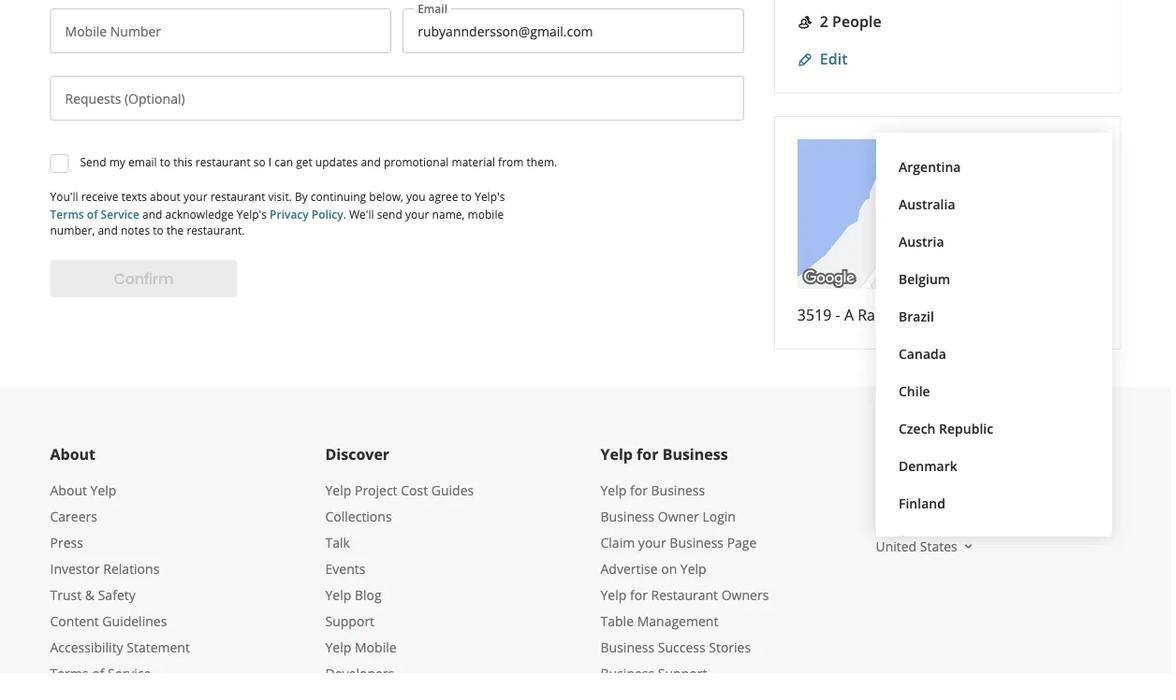 Task type: locate. For each thing, give the bounding box(es) containing it.
service
[[101, 206, 139, 222]]

careers link
[[50, 508, 97, 526]]

business up claim
[[600, 508, 654, 526]]

1 horizontal spatial and
[[142, 206, 162, 222]]

to left this
[[160, 154, 171, 169]]

press link
[[50, 534, 83, 552]]

table management link
[[600, 613, 718, 630]]

denmark
[[898, 457, 957, 475]]

0 vertical spatial about
[[50, 445, 96, 465]]

-
[[836, 305, 840, 325]]

for up yelp for business link
[[637, 445, 658, 465]]

blog
[[355, 586, 382, 604]]

and right updates
[[361, 154, 381, 169]]

to inside . we'll send your name, mobile number, and notes to the restaurant.
[[153, 222, 164, 238]]

about inside about yelp careers press investor relations trust & safety content guidelines accessibility statement
[[50, 482, 87, 499]]

belgium
[[898, 270, 950, 288]]

accessibility statement link
[[50, 639, 190, 657]]

1 horizontal spatial your
[[405, 206, 429, 222]]

0 vertical spatial your
[[183, 189, 207, 204]]

tx
[[1023, 305, 1040, 325]]

0 horizontal spatial yelp's
[[237, 206, 267, 222]]

to right agree
[[461, 189, 472, 204]]

yelp blog link
[[325, 586, 382, 604]]

your up advertise on yelp link on the bottom
[[638, 534, 666, 552]]

acknowledge
[[165, 206, 234, 222]]

your inside "yelp for business business owner login claim your business page advertise on yelp yelp for restaurant owners table management business success stories"
[[638, 534, 666, 552]]

czech
[[898, 420, 935, 438]]

2 vertical spatial for
[[630, 586, 648, 604]]

and
[[361, 154, 381, 169], [142, 206, 162, 222], [98, 222, 118, 238]]

16 pencil v2 image
[[797, 52, 812, 67]]

updates
[[315, 154, 358, 169]]

email
[[418, 1, 447, 16]]

austin,
[[972, 305, 1019, 325]]

to
[[160, 154, 171, 169], [461, 189, 472, 204], [153, 222, 164, 238]]

number,
[[50, 222, 95, 238]]

your up "acknowledge"
[[183, 189, 207, 204]]

your down you on the left top
[[405, 206, 429, 222]]

support
[[325, 613, 374, 630]]

mobile
[[65, 22, 107, 40], [355, 639, 396, 657]]

. we'll send your name, mobile number, and notes to the restaurant.
[[50, 206, 504, 238]]

about up careers 'link' at bottom
[[50, 482, 87, 499]]

to left the
[[153, 222, 164, 238]]

about yelp careers press investor relations trust & safety content guidelines accessibility statement
[[50, 482, 190, 657]]

restaurant
[[651, 586, 718, 604]]

yelp inside about yelp careers press investor relations trust & safety content guidelines accessibility statement
[[90, 482, 116, 499]]

0 horizontal spatial your
[[183, 189, 207, 204]]

3519 - a ranch rd 620 n austin, tx 78734
[[797, 305, 1087, 325]]

austria
[[898, 233, 944, 250]]

about for about
[[50, 445, 96, 465]]

1 vertical spatial for
[[630, 482, 648, 499]]

receive
[[81, 189, 118, 204]]

yelp up careers 'link' at bottom
[[90, 482, 116, 499]]

texts
[[121, 189, 147, 204]]

advertise
[[600, 560, 658, 578]]

0 horizontal spatial mobile
[[65, 22, 107, 40]]

management
[[637, 613, 718, 630]]

0 vertical spatial restaurant
[[195, 154, 251, 169]]

belgium button
[[891, 260, 1097, 298]]

restaurant left so
[[195, 154, 251, 169]]

n
[[957, 305, 968, 325]]

number
[[110, 22, 161, 40]]

talk link
[[325, 534, 350, 552]]

and inside you'll receive texts about your restaurant visit. by continuing below, you agree to yelp's terms of service and acknowledge yelp's privacy policy
[[142, 206, 162, 222]]

1 vertical spatial your
[[405, 206, 429, 222]]

table
[[600, 613, 634, 630]]

on
[[661, 560, 677, 578]]

by
[[295, 189, 308, 204]]

2 about from the top
[[50, 482, 87, 499]]

chile button
[[891, 373, 1097, 410]]

denmark button
[[891, 447, 1097, 485]]

and down "service"
[[98, 222, 118, 238]]

  text field
[[50, 76, 744, 121]]

a
[[844, 305, 854, 325]]

visit.
[[268, 189, 292, 204]]

czech republic button
[[891, 410, 1097, 447]]

for down advertise
[[630, 586, 648, 604]]

2 vertical spatial to
[[153, 222, 164, 238]]

for for yelp for business business owner login claim your business page advertise on yelp yelp for restaurant owners table management business success stories
[[630, 482, 648, 499]]

careers
[[50, 508, 97, 526]]

this
[[173, 154, 193, 169]]

mobile down the support link
[[355, 639, 396, 657]]

you'll
[[50, 189, 78, 204]]

them.
[[527, 154, 557, 169]]

1 vertical spatial about
[[50, 482, 87, 499]]

your inside you'll receive texts about your restaurant visit. by continuing below, you agree to yelp's terms of service and acknowledge yelp's privacy policy
[[183, 189, 207, 204]]

languages
[[876, 445, 955, 465]]

1 about from the top
[[50, 445, 96, 465]]

content guidelines link
[[50, 613, 167, 630]]

2 vertical spatial your
[[638, 534, 666, 552]]

1 vertical spatial restaurant
[[210, 189, 265, 204]]

0 horizontal spatial and
[[98, 222, 118, 238]]

1 vertical spatial yelp's
[[237, 206, 267, 222]]

1 horizontal spatial yelp's
[[475, 189, 505, 204]]

yelp up yelp for business link
[[600, 445, 633, 465]]

1 horizontal spatial mobile
[[355, 639, 396, 657]]

login
[[702, 508, 736, 526]]

terms of service link
[[50, 205, 139, 222]]

0 vertical spatial for
[[637, 445, 658, 465]]

about
[[150, 189, 181, 204]]

1 vertical spatial mobile
[[355, 639, 396, 657]]

and down about
[[142, 206, 162, 222]]

trust & safety link
[[50, 586, 135, 604]]

  telephone field
[[50, 8, 391, 53]]

for for yelp for business
[[637, 445, 658, 465]]

map image
[[797, 139, 1089, 289]]

business
[[662, 445, 728, 465], [651, 482, 705, 499], [600, 508, 654, 526], [670, 534, 724, 552], [600, 639, 654, 657]]

advertise on yelp link
[[600, 560, 706, 578]]

content
[[50, 613, 99, 630]]

united
[[876, 538, 917, 556]]

to inside you'll receive texts about your restaurant visit. by continuing below, you agree to yelp's terms of service and acknowledge yelp's privacy policy
[[461, 189, 472, 204]]

restaurant inside you'll receive texts about your restaurant visit. by continuing below, you agree to yelp's terms of service and acknowledge yelp's privacy policy
[[210, 189, 265, 204]]

1 vertical spatial to
[[461, 189, 472, 204]]

mobile inside yelp project cost guides collections talk events yelp blog support yelp mobile
[[355, 639, 396, 657]]

2 horizontal spatial your
[[638, 534, 666, 552]]

about up the about yelp link on the bottom left of page
[[50, 445, 96, 465]]

yelp up table
[[600, 586, 627, 604]]

events link
[[325, 560, 365, 578]]

brazil button
[[891, 298, 1097, 335]]

business up owner
[[651, 482, 705, 499]]

yelp down the support link
[[325, 639, 351, 657]]

business down owner
[[670, 534, 724, 552]]

mobile left number at left
[[65, 22, 107, 40]]

yelp's left privacy
[[237, 206, 267, 222]]

restaurant for your
[[210, 189, 265, 204]]

czech republic
[[898, 420, 993, 438]]

below,
[[369, 189, 403, 204]]

for
[[637, 445, 658, 465], [630, 482, 648, 499], [630, 586, 648, 604]]

0 vertical spatial mobile
[[65, 22, 107, 40]]

press
[[50, 534, 83, 552]]

restaurant up "restaurant."
[[210, 189, 265, 204]]

france
[[898, 532, 941, 550]]

privacy
[[270, 206, 309, 222]]

guides
[[431, 482, 474, 499]]

finland button
[[891, 485, 1097, 522]]

yelp's up mobile
[[475, 189, 505, 204]]

yelp
[[600, 445, 633, 465], [90, 482, 116, 499], [325, 482, 351, 499], [600, 482, 627, 499], [680, 560, 706, 578], [325, 586, 351, 604], [600, 586, 627, 604], [325, 639, 351, 657]]

notes
[[121, 222, 150, 238]]

yelp for business link
[[600, 482, 705, 499]]

  email field
[[403, 8, 744, 53]]

2 horizontal spatial and
[[361, 154, 381, 169]]

for up business owner login link
[[630, 482, 648, 499]]

my
[[109, 154, 125, 169]]

yelp for business
[[600, 445, 728, 465]]

success
[[658, 639, 705, 657]]

yelp's
[[475, 189, 505, 204], [237, 206, 267, 222]]

0 vertical spatial to
[[160, 154, 171, 169]]



Task type: describe. For each thing, give the bounding box(es) containing it.
australia
[[898, 195, 955, 213]]

project
[[355, 482, 397, 499]]

owners
[[721, 586, 769, 604]]

continuing
[[311, 189, 366, 204]]

countries
[[876, 508, 948, 528]]

about yelp link
[[50, 482, 116, 499]]

cost
[[401, 482, 428, 499]]

guidelines
[[102, 613, 167, 630]]

safety
[[98, 586, 135, 604]]

and inside . we'll send your name, mobile number, and notes to the restaurant.
[[98, 222, 118, 238]]

promotional
[[384, 154, 449, 169]]

united states button
[[876, 538, 976, 556]]

talk
[[325, 534, 350, 552]]

requests (optional)
[[65, 89, 185, 107]]

argentina button
[[891, 148, 1097, 185]]

&
[[85, 586, 95, 604]]

claim your business page link
[[600, 534, 757, 552]]

about for about yelp careers press investor relations trust & safety content guidelines accessibility statement
[[50, 482, 87, 499]]

business up yelp for business link
[[662, 445, 728, 465]]

requests
[[65, 89, 121, 107]]

page
[[727, 534, 757, 552]]

canada button
[[891, 335, 1097, 373]]

united states
[[876, 538, 957, 556]]

the
[[167, 222, 184, 238]]

restaurant for this
[[195, 154, 251, 169]]

mobile
[[468, 206, 504, 222]]

get
[[296, 154, 312, 169]]

collections
[[325, 508, 392, 526]]

argentina
[[898, 158, 960, 176]]

3519
[[797, 305, 832, 325]]

stories
[[709, 639, 751, 657]]

states
[[920, 538, 957, 556]]

canada
[[898, 345, 946, 363]]

send
[[80, 154, 106, 169]]

trust
[[50, 586, 82, 604]]

agree
[[429, 189, 458, 204]]

investor relations link
[[50, 560, 159, 578]]

collections link
[[325, 508, 392, 526]]

restaurant.
[[187, 222, 245, 238]]

discover
[[325, 445, 390, 465]]

your inside . we'll send your name, mobile number, and notes to the restaurant.
[[405, 206, 429, 222]]

send my email to this restaurant so i can get updates and promotional material from them.
[[80, 154, 557, 169]]

0 vertical spatial yelp's
[[475, 189, 505, 204]]

email
[[128, 154, 157, 169]]

chile
[[898, 382, 930, 400]]

yelp up collections
[[325, 482, 351, 499]]

(optional)
[[124, 89, 185, 107]]

support link
[[325, 613, 374, 630]]

you'll receive texts about your restaurant visit. by continuing below, you agree to yelp's terms of service and acknowledge yelp's privacy policy
[[50, 189, 505, 222]]

relations
[[103, 560, 159, 578]]

rd
[[905, 305, 923, 325]]

yelp project cost guides link
[[325, 482, 474, 499]]

privacy policy link
[[270, 205, 343, 222]]

mobile number
[[65, 22, 161, 40]]

yelp up claim
[[600, 482, 627, 499]]

of
[[87, 206, 98, 222]]

yelp right the on
[[680, 560, 706, 578]]

78734
[[1044, 305, 1087, 325]]

policy
[[312, 206, 343, 222]]

i
[[268, 154, 272, 169]]

brazil
[[898, 308, 934, 325]]

finland
[[898, 495, 945, 513]]

yelp for business business owner login claim your business page advertise on yelp yelp for restaurant owners table management business success stories
[[600, 482, 769, 657]]

yelp down events
[[325, 586, 351, 604]]

16 chevron down v2 image
[[961, 539, 976, 554]]

so
[[253, 154, 266, 169]]

16 groups v2 image
[[797, 15, 812, 30]]

business owner login link
[[600, 508, 736, 526]]

people
[[832, 11, 881, 31]]

2
[[820, 11, 828, 31]]

investor
[[50, 560, 100, 578]]

yelp mobile link
[[325, 639, 396, 657]]

620
[[927, 305, 953, 325]]

from
[[498, 154, 524, 169]]

business down table
[[600, 639, 654, 657]]

terms
[[50, 206, 84, 222]]

we'll
[[349, 206, 374, 222]]

2 people
[[820, 11, 881, 31]]

austria button
[[891, 223, 1097, 260]]



Task type: vqa. For each thing, say whether or not it's contained in the screenshot.


